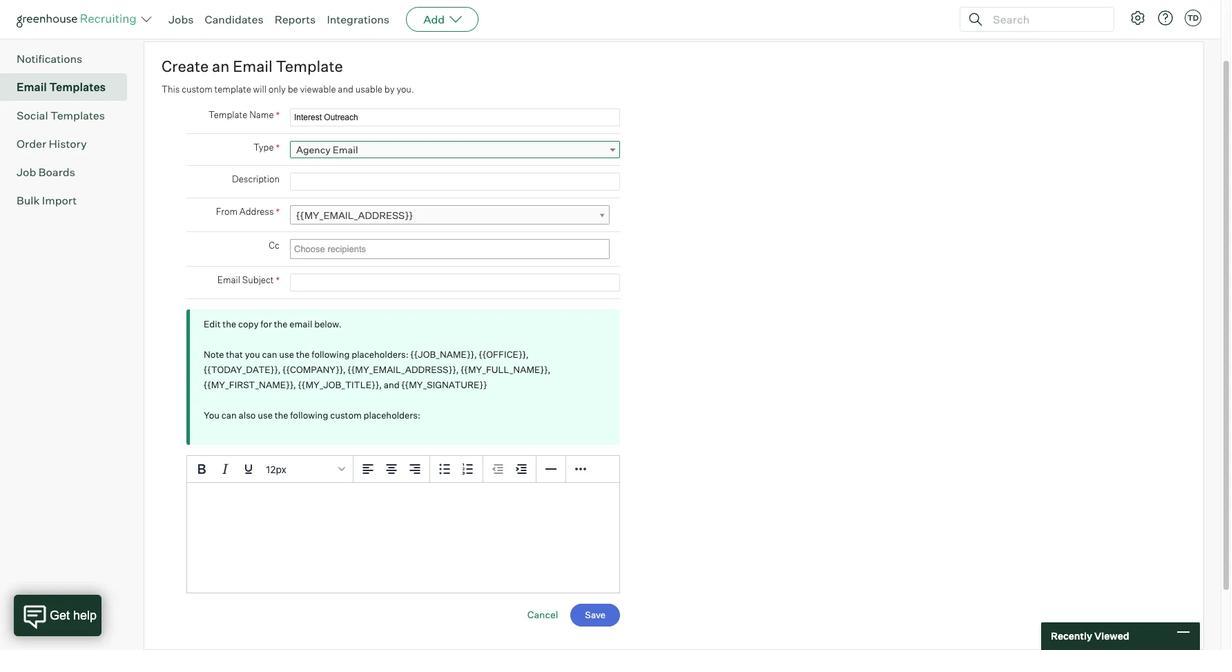 Task type: vqa. For each thing, say whether or not it's contained in the screenshot.
usable
yes



Task type: describe. For each thing, give the bounding box(es) containing it.
{{my_email_address}}
[[296, 209, 413, 221]]

social
[[17, 109, 48, 122]]

td button
[[1183, 7, 1205, 29]]

recently viewed
[[1051, 630, 1130, 642]]

Template Name text field
[[290, 109, 620, 127]]

job boards link
[[17, 164, 122, 180]]

social templates link
[[17, 107, 122, 124]]

email templates link
[[17, 79, 122, 95]]

integrations link
[[327, 12, 390, 26]]

add button
[[406, 7, 479, 32]]

{{my_email_address}},
[[348, 364, 459, 375]]

12px
[[266, 463, 287, 475]]

{{office}},
[[479, 349, 529, 360]]

for
[[261, 319, 272, 330]]

this custom template will only be viewable and usable by you.
[[162, 83, 414, 94]]

td
[[1188, 13, 1199, 23]]

1 vertical spatial use
[[258, 410, 273, 421]]

bulk import
[[17, 194, 77, 207]]

email templates
[[17, 80, 106, 94]]

create
[[162, 57, 209, 75]]

subject
[[242, 274, 274, 285]]

note
[[204, 349, 224, 360]]

template inside template name *
[[209, 109, 247, 120]]

recently
[[1051, 630, 1093, 642]]

{{my_signature}}
[[402, 379, 487, 390]]

1 toolbar from the left
[[354, 456, 430, 483]]

edit
[[204, 319, 221, 330]]

job boards
[[17, 165, 75, 179]]

candidates link
[[205, 12, 264, 26]]

0 vertical spatial custom
[[182, 83, 213, 94]]

td button
[[1185, 10, 1202, 26]]

the right also
[[275, 410, 288, 421]]

cc
[[269, 240, 280, 251]]

and inside {{job_name}}, {{office}}, {{today_date}}, {{company}}, {{my_email_address}}, {{my_full_name}}, {{my_first_name}}, {{my_job_title}}, and {{my_signature}}
[[384, 379, 400, 390]]

type
[[253, 142, 274, 153]]

usable
[[356, 83, 383, 94]]

* for email subject *
[[276, 274, 280, 286]]

{{job_name}}, {{office}}, {{today_date}}, {{company}}, {{my_email_address}}, {{my_full_name}}, {{my_first_name}}, {{my_job_title}}, and {{my_signature}}
[[204, 349, 551, 390]]

order history
[[17, 137, 87, 151]]

templates for email templates
[[49, 80, 106, 94]]

{{job_name}},
[[411, 349, 477, 360]]

order
[[17, 137, 46, 151]]

email up social
[[17, 80, 47, 94]]

description
[[232, 174, 280, 185]]

type *
[[253, 142, 280, 153]]

12px group
[[187, 456, 620, 483]]

{{my_first_name}},
[[204, 379, 296, 390]]

by
[[385, 83, 395, 94]]

1 horizontal spatial custom
[[330, 410, 362, 421]]

import
[[42, 194, 77, 207]]

configure image
[[1130, 10, 1147, 26]]

template
[[215, 83, 251, 94]]

boards
[[38, 165, 75, 179]]

reports link
[[275, 12, 316, 26]]

note that you can use the following placeholders:
[[204, 349, 411, 360]]

below.
[[314, 319, 342, 330]]

reports
[[275, 12, 316, 26]]

you
[[204, 410, 220, 421]]

template name *
[[209, 109, 280, 121]]

{{my_email_address}} link
[[290, 205, 610, 225]]

3 toolbar from the left
[[484, 456, 537, 483]]

edit the copy for the email below.
[[204, 319, 342, 330]]

0 vertical spatial template
[[276, 57, 343, 75]]

email right agency
[[333, 144, 358, 156]]

you
[[245, 349, 260, 360]]

integrations
[[327, 12, 390, 26]]

order history link
[[17, 136, 122, 152]]

placeholders: for note that you can use the following placeholders:
[[352, 349, 409, 360]]



Task type: locate. For each thing, give the bounding box(es) containing it.
only
[[269, 83, 286, 94]]

* right address
[[276, 206, 280, 218]]

email left 'subject'
[[217, 274, 240, 285]]

None text field
[[291, 241, 606, 258]]

email up will
[[233, 57, 273, 75]]

you.
[[397, 83, 414, 94]]

the right edit
[[223, 319, 236, 330]]

from
[[216, 206, 238, 217]]

placeholders: up {{my_email_address}},
[[352, 349, 409, 360]]

templates up social templates link
[[49, 80, 106, 94]]

* for template name *
[[276, 109, 280, 121]]

the
[[223, 319, 236, 330], [274, 319, 288, 330], [296, 349, 310, 360], [275, 410, 288, 421]]

0 vertical spatial templates
[[49, 80, 106, 94]]

* right name
[[276, 109, 280, 121]]

that
[[226, 349, 243, 360]]

None submit
[[571, 604, 620, 627]]

{{today_date}},
[[204, 364, 281, 375]]

*
[[276, 109, 280, 121], [276, 142, 280, 153], [276, 206, 280, 218], [276, 274, 280, 286]]

and
[[338, 83, 354, 94], [384, 379, 400, 390]]

history
[[49, 137, 87, 151]]

2 * from the top
[[276, 142, 280, 153]]

12px button
[[260, 457, 350, 481]]

the up {{company}},
[[296, 349, 310, 360]]

template down template
[[209, 109, 247, 120]]

social templates
[[17, 109, 105, 122]]

name
[[249, 109, 274, 120]]

cancel link
[[528, 609, 558, 620]]

greenhouse recruiting image
[[17, 11, 141, 28]]

custom down create
[[182, 83, 213, 94]]

bulk
[[17, 194, 40, 207]]

jobs link
[[169, 12, 194, 26]]

be
[[288, 83, 298, 94]]

email
[[233, 57, 273, 75], [17, 80, 47, 94], [333, 144, 358, 156], [217, 274, 240, 285]]

and down {{my_email_address}},
[[384, 379, 400, 390]]

address
[[240, 206, 274, 217]]

notifications
[[17, 52, 82, 66]]

toolbar
[[354, 456, 430, 483], [430, 456, 484, 483], [484, 456, 537, 483]]

custom down {{my_job_title}}, at the left bottom
[[330, 410, 362, 421]]

Email Subject text field
[[290, 274, 620, 292]]

0 horizontal spatial and
[[338, 83, 354, 94]]

use right also
[[258, 410, 273, 421]]

the right for
[[274, 319, 288, 330]]

copy
[[238, 319, 259, 330]]

email subject *
[[217, 274, 280, 286]]

1 horizontal spatial and
[[384, 379, 400, 390]]

{{my_job_title}},
[[298, 379, 382, 390]]

1 vertical spatial following
[[290, 410, 328, 421]]

agency
[[296, 144, 331, 156]]

this
[[162, 83, 180, 94]]

custom
[[182, 83, 213, 94], [330, 410, 362, 421]]

{{my_full_name}},
[[461, 364, 551, 375]]

templates
[[49, 80, 106, 94], [50, 109, 105, 122]]

placeholders: down {{my_email_address}},
[[364, 410, 421, 421]]

you can also use the following custom placeholders:
[[204, 410, 421, 421]]

use up {{company}},
[[279, 349, 294, 360]]

3 * from the top
[[276, 206, 280, 218]]

bulk import link
[[17, 192, 122, 209]]

0 horizontal spatial use
[[258, 410, 273, 421]]

0 vertical spatial and
[[338, 83, 354, 94]]

cancel
[[528, 609, 558, 620]]

* right 'subject'
[[276, 274, 280, 286]]

add
[[424, 12, 445, 26]]

template
[[276, 57, 343, 75], [209, 109, 247, 120]]

2 toolbar from the left
[[430, 456, 484, 483]]

create an email template
[[162, 57, 343, 75]]

0 vertical spatial can
[[262, 349, 277, 360]]

can
[[262, 349, 277, 360], [222, 410, 237, 421]]

email inside email subject *
[[217, 274, 240, 285]]

and left "usable"
[[338, 83, 354, 94]]

0 horizontal spatial can
[[222, 410, 237, 421]]

will
[[253, 83, 267, 94]]

agency email
[[296, 144, 358, 156]]

{{company}},
[[283, 364, 346, 375]]

0 vertical spatial following
[[312, 349, 350, 360]]

also
[[239, 410, 256, 421]]

placeholders: for you can also use the following custom placeholders:
[[364, 410, 421, 421]]

templates for social templates
[[50, 109, 105, 122]]

12px toolbar
[[187, 456, 354, 483]]

4 * from the top
[[276, 274, 280, 286]]

viewable
[[300, 83, 336, 94]]

candidates
[[205, 12, 264, 26]]

email
[[290, 319, 312, 330]]

1 horizontal spatial template
[[276, 57, 343, 75]]

placeholders:
[[352, 349, 409, 360], [364, 410, 421, 421]]

Description text field
[[290, 173, 620, 191]]

template up viewable
[[276, 57, 343, 75]]

1 vertical spatial and
[[384, 379, 400, 390]]

an
[[212, 57, 230, 75]]

0 vertical spatial placeholders:
[[352, 349, 409, 360]]

following down {{my_job_title}}, at the left bottom
[[290, 410, 328, 421]]

* for from address *
[[276, 206, 280, 218]]

following
[[312, 349, 350, 360], [290, 410, 328, 421]]

0 horizontal spatial template
[[209, 109, 247, 120]]

1 horizontal spatial use
[[279, 349, 294, 360]]

from address *
[[216, 206, 280, 218]]

jobs
[[169, 12, 194, 26]]

templates up order history link
[[50, 109, 105, 122]]

viewed
[[1095, 630, 1130, 642]]

use
[[279, 349, 294, 360], [258, 410, 273, 421]]

1 vertical spatial templates
[[50, 109, 105, 122]]

0 vertical spatial use
[[279, 349, 294, 360]]

job
[[17, 165, 36, 179]]

1 vertical spatial custom
[[330, 410, 362, 421]]

notifications link
[[17, 51, 122, 67]]

1 vertical spatial can
[[222, 410, 237, 421]]

0 horizontal spatial custom
[[182, 83, 213, 94]]

1 horizontal spatial can
[[262, 349, 277, 360]]

following up {{company}},
[[312, 349, 350, 360]]

1 vertical spatial placeholders:
[[364, 410, 421, 421]]

1 vertical spatial template
[[209, 109, 247, 120]]

agency email link
[[290, 141, 620, 158]]

1 * from the top
[[276, 109, 280, 121]]

* right type
[[276, 142, 280, 153]]

Search text field
[[990, 9, 1102, 29]]



